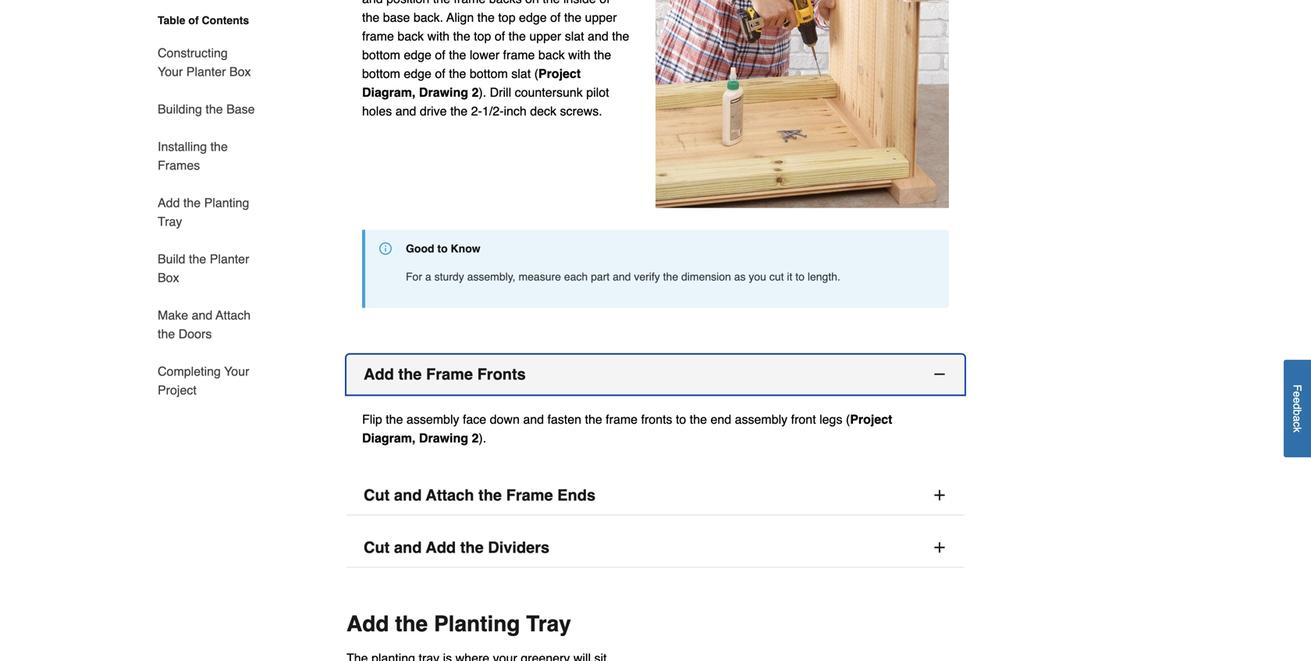 Task type: vqa. For each thing, say whether or not it's contained in the screenshot.
measure
yes



Task type: describe. For each thing, give the bounding box(es) containing it.
dimension
[[682, 270, 731, 283]]

inch
[[504, 104, 527, 118]]

legs
[[820, 412, 843, 427]]

doors
[[179, 327, 212, 341]]

b
[[1292, 410, 1304, 416]]

know
[[451, 242, 481, 255]]

1 2 from the top
[[472, 85, 479, 100]]

your for completing your project
[[224, 364, 249, 379]]

fasten
[[548, 412, 582, 427]]

attach for doors
[[216, 308, 251, 322]]

1 horizontal spatial add the planting tray
[[347, 612, 571, 637]]

building the base link
[[158, 91, 255, 128]]

and inside button
[[394, 486, 422, 504]]

add inside add the planting tray link
[[158, 196, 180, 210]]

sturdy
[[435, 270, 464, 283]]

add the frame fronts button
[[347, 355, 965, 395]]

planter for the
[[210, 252, 249, 266]]

it
[[787, 270, 793, 283]]

2 diagram, from the top
[[362, 431, 416, 445]]

end
[[711, 412, 732, 427]]

f e e d b a c k button
[[1284, 360, 1312, 458]]

2 horizontal spatial to
[[796, 270, 805, 283]]

assembly,
[[467, 270, 516, 283]]

installing the frames
[[158, 139, 228, 173]]

cut and add the dividers
[[364, 539, 550, 557]]

0 vertical spatial project
[[539, 66, 581, 81]]

building
[[158, 102, 202, 116]]

frame inside button
[[426, 365, 473, 383]]

contents
[[202, 14, 249, 27]]

(
[[846, 412, 850, 427]]

add the bottom brace of the planter. image
[[656, 0, 949, 208]]

of
[[188, 14, 199, 27]]

drill
[[490, 85, 512, 100]]

ends
[[558, 486, 596, 504]]

table
[[158, 14, 185, 27]]

measure
[[519, 270, 561, 283]]

installing the frames link
[[158, 128, 256, 184]]

f
[[1292, 385, 1304, 392]]

flip
[[362, 412, 382, 427]]

planter for your
[[186, 64, 226, 79]]

add the frame fronts
[[364, 365, 526, 383]]

0 horizontal spatial a
[[425, 270, 432, 283]]

1 project diagram, drawing 2 from the top
[[362, 66, 581, 100]]

attach for frame
[[426, 486, 474, 504]]

frames
[[158, 158, 200, 173]]

each
[[564, 270, 588, 283]]

tray inside add the planting tray link
[[158, 214, 182, 229]]

you
[[749, 270, 767, 283]]

add the planting tray link
[[158, 184, 256, 240]]

deck
[[530, 104, 557, 118]]

table of contents
[[158, 14, 249, 27]]

frame inside button
[[506, 486, 553, 504]]

). for ). drill countersunk pilot holes and drive the 2-1/2-inch deck screws.
[[479, 85, 487, 100]]

cut for cut and attach the frame ends
[[364, 486, 390, 504]]

completing your project
[[158, 364, 249, 397]]

for a sturdy assembly, measure each part and verify the dimension as you cut it to length.
[[406, 270, 841, 283]]

table of contents element
[[139, 12, 256, 400]]

constructing your planter box link
[[158, 34, 256, 91]]

building the base
[[158, 102, 255, 116]]

fronts
[[641, 412, 673, 427]]

d
[[1292, 404, 1304, 410]]

f e e d b a c k
[[1292, 385, 1304, 433]]

1/2-
[[482, 104, 504, 118]]



Task type: locate. For each thing, give the bounding box(es) containing it.
frame left ends
[[506, 486, 553, 504]]

0 vertical spatial a
[[425, 270, 432, 283]]

part
[[591, 270, 610, 283]]

). for ).
[[479, 431, 487, 445]]

1 horizontal spatial project
[[539, 66, 581, 81]]

box inside build the planter box
[[158, 271, 179, 285]]

assembly
[[407, 412, 459, 427], [735, 412, 788, 427]]

c
[[1292, 422, 1304, 427]]

good
[[406, 242, 435, 255]]

good to know
[[406, 242, 481, 255]]

1 assembly from the left
[[407, 412, 459, 427]]

e up b
[[1292, 398, 1304, 404]]

1 vertical spatial project
[[158, 383, 197, 397]]

cut and attach the frame ends
[[364, 486, 596, 504]]

2 up 2-
[[472, 85, 479, 100]]

plus image for cut and attach the frame ends
[[932, 488, 948, 503]]

attach
[[216, 308, 251, 322], [426, 486, 474, 504]]

box for constructing your planter box
[[229, 64, 251, 79]]

0 horizontal spatial to
[[438, 242, 448, 255]]

diagram, up holes
[[362, 85, 416, 100]]

1 vertical spatial planter
[[210, 252, 249, 266]]

tray
[[158, 214, 182, 229], [526, 612, 571, 637]]

attach down build the planter box link
[[216, 308, 251, 322]]

plus image for cut and add the dividers
[[932, 540, 948, 555]]

box down build
[[158, 271, 179, 285]]

box inside constructing your planter box
[[229, 64, 251, 79]]

1 horizontal spatial your
[[224, 364, 249, 379]]

and inside make and attach the doors
[[192, 308, 213, 322]]

1 ). from the top
[[479, 85, 487, 100]]

1 vertical spatial project diagram, drawing 2
[[362, 412, 893, 445]]

1 cut from the top
[[364, 486, 390, 504]]

2
[[472, 85, 479, 100], [472, 431, 479, 445]]

a right for
[[425, 270, 432, 283]]

cut inside button
[[364, 486, 390, 504]]

make
[[158, 308, 188, 322]]

2 assembly from the left
[[735, 412, 788, 427]]

1 diagram, from the top
[[362, 85, 416, 100]]

and inside the ). drill countersunk pilot holes and drive the 2-1/2-inch deck screws.
[[396, 104, 416, 118]]

the inside make and attach the doors
[[158, 327, 175, 341]]

diagram, down "flip"
[[362, 431, 416, 445]]

verify
[[634, 270, 660, 283]]

1 vertical spatial box
[[158, 271, 179, 285]]

down
[[490, 412, 520, 427]]

cut for cut and add the dividers
[[364, 539, 390, 557]]

0 horizontal spatial attach
[[216, 308, 251, 322]]

0 horizontal spatial assembly
[[407, 412, 459, 427]]

0 vertical spatial add the planting tray
[[158, 196, 249, 229]]

0 vertical spatial project diagram, drawing 2
[[362, 66, 581, 100]]

face
[[463, 412, 487, 427]]

box for build the planter box
[[158, 271, 179, 285]]

the inside build the planter box
[[189, 252, 206, 266]]

add the planting tray inside table of contents element
[[158, 196, 249, 229]]

0 horizontal spatial box
[[158, 271, 179, 285]]

add the planting tray
[[158, 196, 249, 229], [347, 612, 571, 637]]

constructing your planter box
[[158, 46, 251, 79]]

front
[[791, 412, 816, 427]]

e up d
[[1292, 392, 1304, 398]]

1 vertical spatial cut
[[364, 539, 390, 557]]

0 vertical spatial drawing
[[419, 85, 468, 100]]

1 horizontal spatial assembly
[[735, 412, 788, 427]]

1 horizontal spatial to
[[676, 412, 687, 427]]

info image
[[379, 242, 392, 255]]

0 vertical spatial your
[[158, 64, 183, 79]]

your for constructing your planter box
[[158, 64, 183, 79]]

1 horizontal spatial box
[[229, 64, 251, 79]]

plus image inside cut and add the dividers button
[[932, 540, 948, 555]]

0 horizontal spatial your
[[158, 64, 183, 79]]

0 vertical spatial ).
[[479, 85, 487, 100]]

0 horizontal spatial frame
[[426, 365, 473, 383]]

cut inside button
[[364, 539, 390, 557]]

k
[[1292, 427, 1304, 433]]

frame
[[426, 365, 473, 383], [506, 486, 553, 504]]

1 vertical spatial attach
[[426, 486, 474, 504]]

0 vertical spatial plus image
[[932, 488, 948, 503]]

1 e from the top
[[1292, 392, 1304, 398]]

drawing
[[419, 85, 468, 100], [419, 431, 468, 445]]

holes
[[362, 104, 392, 118]]

cut and add the dividers button
[[347, 528, 965, 568]]

minus image
[[932, 367, 948, 382]]

0 vertical spatial frame
[[426, 365, 473, 383]]

attach up the cut and add the dividers
[[426, 486, 474, 504]]

1 horizontal spatial a
[[1292, 416, 1304, 422]]

1 horizontal spatial attach
[[426, 486, 474, 504]]

dividers
[[488, 539, 550, 557]]

add the planting tray down frames
[[158, 196, 249, 229]]

0 horizontal spatial add the planting tray
[[158, 196, 249, 229]]

0 vertical spatial 2
[[472, 85, 479, 100]]

2 cut from the top
[[364, 539, 390, 557]]

screws.
[[560, 104, 603, 118]]

frame up face
[[426, 365, 473, 383]]

1 horizontal spatial planting
[[434, 612, 520, 637]]

project up countersunk
[[539, 66, 581, 81]]

2 plus image from the top
[[932, 540, 948, 555]]

1 vertical spatial planting
[[434, 612, 520, 637]]

0 vertical spatial cut
[[364, 486, 390, 504]]

attach inside make and attach the doors
[[216, 308, 251, 322]]

project diagram, drawing 2 up 2-
[[362, 66, 581, 100]]

base
[[226, 102, 255, 116]]

add
[[158, 196, 180, 210], [364, 365, 394, 383], [426, 539, 456, 557], [347, 612, 389, 637]]

completing your project link
[[158, 353, 256, 400]]

1 vertical spatial ).
[[479, 431, 487, 445]]

1 horizontal spatial frame
[[506, 486, 553, 504]]

your right completing
[[224, 364, 249, 379]]

2 2 from the top
[[472, 431, 479, 445]]

planting
[[204, 196, 249, 210], [434, 612, 520, 637]]

box
[[229, 64, 251, 79], [158, 271, 179, 285]]

and
[[396, 104, 416, 118], [613, 270, 631, 283], [192, 308, 213, 322], [523, 412, 544, 427], [394, 486, 422, 504], [394, 539, 422, 557]]

diagram,
[[362, 85, 416, 100], [362, 431, 416, 445]]

make and attach the doors link
[[158, 297, 256, 353]]

build the planter box link
[[158, 240, 256, 297]]

add the planting tray down the cut and add the dividers
[[347, 612, 571, 637]]

frame
[[606, 412, 638, 427]]

planter down constructing on the left top of page
[[186, 64, 226, 79]]

0 horizontal spatial planting
[[204, 196, 249, 210]]

1 plus image from the top
[[932, 488, 948, 503]]

planter inside build the planter box
[[210, 252, 249, 266]]

make and attach the doors
[[158, 308, 251, 341]]

fronts
[[478, 365, 526, 383]]

2 down face
[[472, 431, 479, 445]]

2 vertical spatial project
[[850, 412, 893, 427]]

project
[[539, 66, 581, 81], [158, 383, 197, 397], [850, 412, 893, 427]]

). down face
[[479, 431, 487, 445]]

2 project diagram, drawing 2 from the top
[[362, 412, 893, 445]]

1 vertical spatial frame
[[506, 486, 553, 504]]

cut
[[364, 486, 390, 504], [364, 539, 390, 557]]

0 vertical spatial attach
[[216, 308, 251, 322]]

and inside button
[[394, 539, 422, 557]]

the
[[206, 102, 223, 116], [450, 104, 468, 118], [210, 139, 228, 154], [183, 196, 201, 210], [189, 252, 206, 266], [663, 270, 679, 283], [158, 327, 175, 341], [399, 365, 422, 383], [386, 412, 403, 427], [585, 412, 603, 427], [690, 412, 707, 427], [479, 486, 502, 504], [460, 539, 484, 557], [395, 612, 428, 637]]

). inside the ). drill countersunk pilot holes and drive the 2-1/2-inch deck screws.
[[479, 85, 487, 100]]

build
[[158, 252, 185, 266]]

add inside add the frame fronts button
[[364, 365, 394, 383]]

your inside completing your project
[[224, 364, 249, 379]]

1 horizontal spatial tray
[[526, 612, 571, 637]]

1 vertical spatial tray
[[526, 612, 571, 637]]

1 vertical spatial a
[[1292, 416, 1304, 422]]

1 drawing from the top
[[419, 85, 468, 100]]

2 ). from the top
[[479, 431, 487, 445]]

2-
[[471, 104, 482, 118]]

1 vertical spatial add the planting tray
[[347, 612, 571, 637]]

project inside completing your project
[[158, 383, 197, 397]]

attach inside button
[[426, 486, 474, 504]]

build the planter box
[[158, 252, 249, 285]]

pilot
[[587, 85, 609, 100]]

flip the assembly face down and fasten the frame fronts to the end assembly front legs (
[[362, 412, 850, 427]]

project diagram, drawing 2 down add the frame fronts button
[[362, 412, 893, 445]]

assembly left face
[[407, 412, 459, 427]]

0 vertical spatial to
[[438, 242, 448, 255]]

a
[[425, 270, 432, 283], [1292, 416, 1304, 422]]

0 vertical spatial diagram,
[[362, 85, 416, 100]]

drawing down face
[[419, 431, 468, 445]]

countersunk
[[515, 85, 583, 100]]

your
[[158, 64, 183, 79], [224, 364, 249, 379]]

a inside button
[[1292, 416, 1304, 422]]

drawing up drive
[[419, 85, 468, 100]]

2 e from the top
[[1292, 398, 1304, 404]]

to
[[438, 242, 448, 255], [796, 270, 805, 283], [676, 412, 687, 427]]

1 vertical spatial 2
[[472, 431, 479, 445]]

the inside the ). drill countersunk pilot holes and drive the 2-1/2-inch deck screws.
[[450, 104, 468, 118]]

2 vertical spatial to
[[676, 412, 687, 427]]

assembly right end
[[735, 412, 788, 427]]

to right it
[[796, 270, 805, 283]]

project down completing
[[158, 383, 197, 397]]

planter
[[186, 64, 226, 79], [210, 252, 249, 266]]

to right fronts
[[676, 412, 687, 427]]

the inside button
[[479, 486, 502, 504]]

1 vertical spatial to
[[796, 270, 805, 283]]

). left drill
[[479, 85, 487, 100]]

1 vertical spatial your
[[224, 364, 249, 379]]

for
[[406, 270, 422, 283]]

1 vertical spatial plus image
[[932, 540, 948, 555]]

as
[[734, 270, 746, 283]]

0 vertical spatial planting
[[204, 196, 249, 210]]

0 horizontal spatial project
[[158, 383, 197, 397]]

project right the legs
[[850, 412, 893, 427]]

2 drawing from the top
[[419, 431, 468, 445]]

0 vertical spatial box
[[229, 64, 251, 79]]

).
[[479, 85, 487, 100], [479, 431, 487, 445]]

planter down add the planting tray link
[[210, 252, 249, 266]]

0 vertical spatial planter
[[186, 64, 226, 79]]

0 vertical spatial tray
[[158, 214, 182, 229]]

box up base
[[229, 64, 251, 79]]

your inside constructing your planter box
[[158, 64, 183, 79]]

0 horizontal spatial tray
[[158, 214, 182, 229]]

cut and attach the frame ends button
[[347, 476, 965, 516]]

length.
[[808, 270, 841, 283]]

1 vertical spatial diagram,
[[362, 431, 416, 445]]

constructing
[[158, 46, 228, 60]]

add inside cut and add the dividers button
[[426, 539, 456, 557]]

cut
[[770, 270, 784, 283]]

). drill countersunk pilot holes and drive the 2-1/2-inch deck screws.
[[362, 85, 609, 118]]

1 vertical spatial drawing
[[419, 431, 468, 445]]

your down constructing on the left top of page
[[158, 64, 183, 79]]

planter inside constructing your planter box
[[186, 64, 226, 79]]

installing
[[158, 139, 207, 154]]

planting inside table of contents element
[[204, 196, 249, 210]]

to right good
[[438, 242, 448, 255]]

drive
[[420, 104, 447, 118]]

project diagram, drawing 2
[[362, 66, 581, 100], [362, 412, 893, 445]]

plus image
[[932, 488, 948, 503], [932, 540, 948, 555]]

completing
[[158, 364, 221, 379]]

2 horizontal spatial project
[[850, 412, 893, 427]]

plus image inside cut and attach the frame ends button
[[932, 488, 948, 503]]

the inside installing the frames
[[210, 139, 228, 154]]

a up k
[[1292, 416, 1304, 422]]

e
[[1292, 392, 1304, 398], [1292, 398, 1304, 404]]



